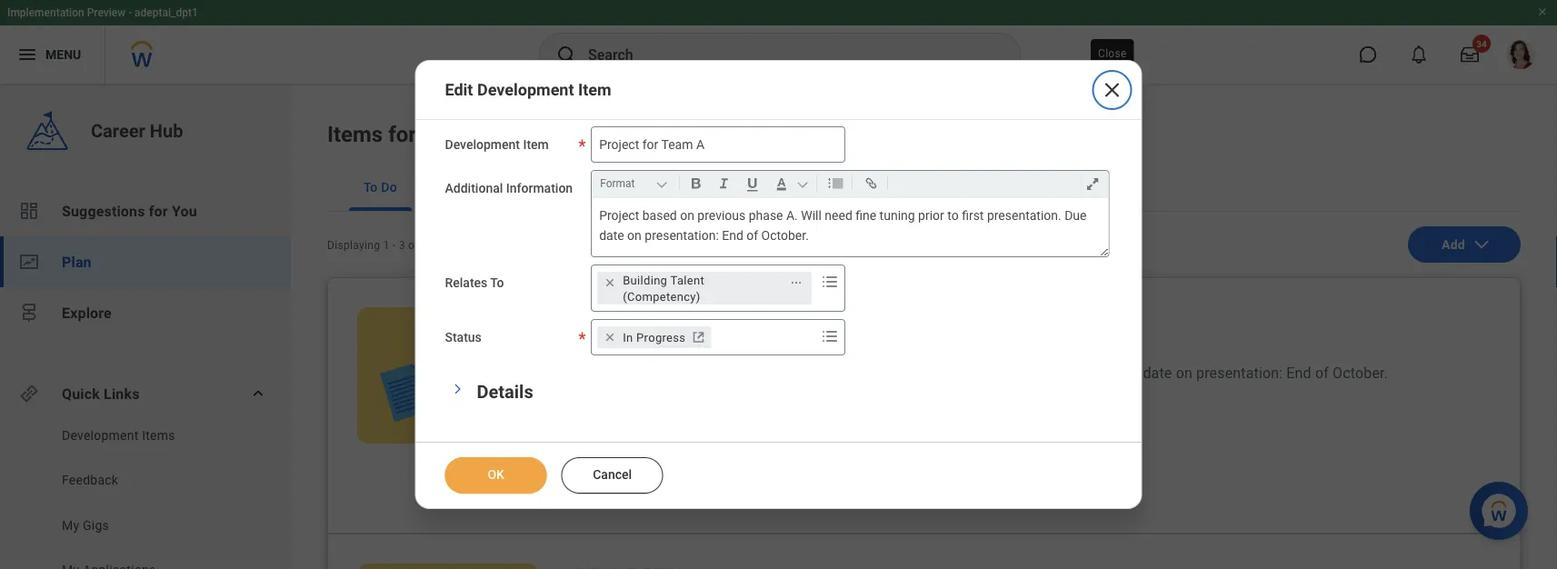 Task type: locate. For each thing, give the bounding box(es) containing it.
1 horizontal spatial end
[[1287, 364, 1312, 381]]

0 vertical spatial list
[[0, 185, 291, 338]]

items for your career development
[[327, 121, 673, 147]]

italic image
[[712, 173, 737, 195]]

- inside banner
[[128, 6, 132, 19]]

in inside option
[[623, 330, 633, 344]]

project based on previous phase a. will need fine tuning prior to first presentation. due date on presentation: end of october.
[[599, 208, 1090, 243], [568, 364, 1388, 381]]

underline image
[[740, 173, 766, 195]]

manage development item button
[[561, 467, 763, 504]]

a. up related actions image
[[786, 208, 798, 223]]

building talent (competency)
[[623, 273, 705, 303]]

will
[[801, 208, 822, 223], [804, 364, 828, 381]]

based
[[643, 208, 677, 223], [619, 364, 659, 381]]

to inside edit development item dialog
[[490, 275, 504, 290]]

items up to do at the top left
[[327, 121, 383, 147]]

prior inside project based on previous phase a. will need fine tuning prior to first presentation. due date on presentation: end of october.
[[918, 208, 944, 223]]

0 vertical spatial to
[[948, 208, 959, 223]]

my
[[62, 518, 79, 533]]

project down x small image
[[568, 364, 615, 381]]

0 vertical spatial prior
[[918, 208, 944, 223]]

for
[[388, 121, 416, 147], [149, 202, 168, 220], [631, 331, 655, 352]]

manage
[[572, 478, 619, 493]]

format
[[600, 177, 635, 190]]

- right 1
[[393, 239, 396, 252]]

list containing development items
[[0, 426, 291, 569]]

1 horizontal spatial of
[[747, 228, 758, 243]]

fine inside project based on previous phase a. will need fine tuning prior to first presentation. due date on presentation: end of october.
[[856, 208, 877, 223]]

0 vertical spatial tuning
[[880, 208, 915, 223]]

in up the manage
[[568, 429, 579, 444]]

0 vertical spatial due
[[1065, 208, 1087, 223]]

phase down underline icon
[[749, 208, 783, 223]]

1 vertical spatial list
[[0, 426, 291, 569]]

on
[[680, 208, 695, 223], [627, 228, 642, 243], [663, 364, 679, 381], [1176, 364, 1193, 381]]

end inside project based on previous phase a. will need fine tuning prior to first presentation. due date on presentation: end of october.
[[722, 228, 744, 243]]

3 left items on the left of page
[[422, 239, 428, 252]]

0 horizontal spatial due
[[1065, 208, 1087, 223]]

1 vertical spatial progress
[[583, 429, 635, 444]]

0 vertical spatial fine
[[856, 208, 877, 223]]

first
[[962, 208, 984, 223], [993, 364, 1019, 381]]

career left the hub
[[91, 120, 145, 141]]

Additional Information text field
[[592, 198, 1109, 256]]

1 horizontal spatial 3
[[422, 239, 428, 252]]

development up x small image
[[568, 310, 651, 323]]

to
[[364, 180, 378, 195], [490, 275, 504, 290]]

prior
[[918, 208, 944, 223], [942, 364, 972, 381]]

1 horizontal spatial due
[[1114, 364, 1139, 381]]

october.
[[762, 228, 809, 243], [1333, 364, 1388, 381]]

for inside development item project for team a
[[631, 331, 655, 352]]

x small image
[[601, 328, 619, 346]]

1 horizontal spatial progress
[[636, 330, 686, 344]]

date
[[599, 228, 624, 243], [1143, 364, 1172, 381]]

need inside project based on previous phase a. will need fine tuning prior to first presentation. due date on presentation: end of october.
[[825, 208, 853, 223]]

bold image
[[684, 173, 708, 195]]

suggestions for you link
[[0, 185, 291, 236]]

need down prompts icon
[[832, 364, 864, 381]]

1 vertical spatial -
[[393, 239, 396, 252]]

1 horizontal spatial items
[[327, 121, 383, 147]]

1 horizontal spatial october.
[[1333, 364, 1388, 381]]

tuning
[[880, 208, 915, 223], [897, 364, 938, 381]]

relates to
[[445, 275, 504, 290]]

0 horizontal spatial 3
[[399, 239, 405, 252]]

development up format
[[543, 121, 673, 147]]

development inside button
[[623, 478, 700, 493]]

1 horizontal spatial for
[[388, 121, 416, 147]]

related actions image
[[790, 276, 803, 289]]

-
[[128, 6, 132, 19], [393, 239, 396, 252]]

will down format group
[[801, 208, 822, 223]]

development up items for your career development
[[477, 80, 574, 100]]

in progress, press delete to clear value, ctrl + enter opens in new window. option
[[597, 326, 711, 348]]

0 horizontal spatial for
[[149, 202, 168, 220]]

in right x small image
[[623, 330, 633, 344]]

items
[[327, 121, 383, 147], [142, 428, 175, 443]]

due
[[1065, 208, 1087, 223], [1114, 364, 1139, 381]]

career down edit development item
[[473, 121, 538, 147]]

1 horizontal spatial to
[[976, 364, 989, 381]]

previous inside additional information 'text box'
[[698, 208, 746, 223]]

progress left ext link image
[[636, 330, 686, 344]]

1 vertical spatial due
[[1114, 364, 1139, 381]]

1 list from the top
[[0, 185, 291, 338]]

in progress up cancel
[[568, 429, 635, 444]]

1 vertical spatial phase
[[743, 364, 783, 381]]

0 vertical spatial october.
[[762, 228, 809, 243]]

1 vertical spatial for
[[149, 202, 168, 220]]

for for you
[[149, 202, 168, 220]]

phase
[[749, 208, 783, 223], [743, 364, 783, 381]]

2 horizontal spatial for
[[631, 331, 655, 352]]

3
[[399, 239, 405, 252], [422, 239, 428, 252]]

0 vertical spatial -
[[128, 6, 132, 19]]

for left you
[[149, 202, 168, 220]]

1 vertical spatial in progress
[[568, 429, 635, 444]]

1 vertical spatial need
[[832, 364, 864, 381]]

item
[[578, 80, 612, 100], [523, 137, 549, 152], [654, 310, 681, 323], [704, 478, 731, 493]]

prompts image
[[819, 271, 841, 293]]

1 vertical spatial project
[[568, 331, 627, 352]]

1 vertical spatial items
[[142, 428, 175, 443]]

first inside project based on previous phase a. will need fine tuning prior to first presentation. due date on presentation: end of october.
[[962, 208, 984, 223]]

previous down italic icon
[[698, 208, 746, 223]]

previous
[[698, 208, 746, 223], [683, 364, 739, 381]]

0 horizontal spatial october.
[[762, 228, 809, 243]]

0 vertical spatial based
[[643, 208, 677, 223]]

career
[[91, 120, 145, 141], [473, 121, 538, 147]]

development items
[[62, 428, 175, 443]]

2 3 from the left
[[422, 239, 428, 252]]

project down x small icon
[[568, 331, 627, 352]]

0 vertical spatial presentation.
[[987, 208, 1062, 223]]

2 list from the top
[[0, 426, 291, 569]]

project inside development item project for team a
[[568, 331, 627, 352]]

- right preview
[[128, 6, 132, 19]]

1 horizontal spatial first
[[993, 364, 1019, 381]]

fine
[[856, 208, 877, 223], [868, 364, 893, 381]]

tuning inside project based on previous phase a. will need fine tuning prior to first presentation. due date on presentation: end of october.
[[880, 208, 915, 223]]

1 horizontal spatial in
[[623, 330, 633, 344]]

implementation preview -   adeptai_dpt1
[[7, 6, 198, 19]]

tab list
[[327, 164, 1521, 212]]

2 vertical spatial for
[[631, 331, 655, 352]]

based down in progress, press delete to clear value, ctrl + enter opens in new window. option
[[619, 364, 659, 381]]

1 vertical spatial a.
[[787, 364, 800, 381]]

will inside project based on previous phase a. will need fine tuning prior to first presentation. due date on presentation: end of october.
[[801, 208, 822, 223]]

1 horizontal spatial presentation:
[[1196, 364, 1283, 381]]

a. down related actions image
[[787, 364, 800, 381]]

1 vertical spatial based
[[619, 364, 659, 381]]

0 vertical spatial a.
[[786, 208, 798, 223]]

to
[[948, 208, 959, 223], [976, 364, 989, 381]]

1 horizontal spatial date
[[1143, 364, 1172, 381]]

presentation:
[[645, 228, 719, 243], [1196, 364, 1283, 381]]

project down format
[[599, 208, 639, 223]]

ok button
[[445, 457, 547, 494]]

format button
[[597, 174, 676, 194]]

for left your
[[388, 121, 416, 147]]

prompts image
[[819, 325, 841, 347]]

to do
[[364, 180, 397, 195]]

2 vertical spatial project
[[568, 364, 615, 381]]

1 vertical spatial prior
[[942, 364, 972, 381]]

do
[[381, 180, 397, 195]]

x small image
[[601, 274, 619, 292]]

0 horizontal spatial progress
[[583, 429, 635, 444]]

tab list containing to do
[[327, 164, 1521, 212]]

to do button
[[349, 164, 412, 211]]

1 vertical spatial presentation.
[[1023, 364, 1110, 381]]

end
[[722, 228, 744, 243], [1287, 364, 1312, 381]]

0 vertical spatial progress
[[636, 330, 686, 344]]

1 vertical spatial october.
[[1333, 364, 1388, 381]]

1 vertical spatial date
[[1143, 364, 1172, 381]]

feedback link
[[60, 471, 247, 490]]

0 horizontal spatial to
[[948, 208, 959, 223]]

previous down a
[[683, 364, 739, 381]]

development inside development item project for team a
[[568, 310, 651, 323]]

0 vertical spatial items
[[327, 121, 383, 147]]

project
[[599, 208, 639, 223], [568, 331, 627, 352], [568, 364, 615, 381]]

items up feedback link
[[142, 428, 175, 443]]

item inside development item project for team a
[[654, 310, 681, 323]]

0 vertical spatial to
[[364, 180, 378, 195]]

0 vertical spatial for
[[388, 121, 416, 147]]

0 vertical spatial project
[[599, 208, 639, 223]]

based down format "popup button"
[[643, 208, 677, 223]]

will down prompts icon
[[804, 364, 828, 381]]

0 horizontal spatial items
[[142, 428, 175, 443]]

Development Item text field
[[591, 126, 846, 163]]

development
[[477, 80, 574, 100], [543, 121, 673, 147], [445, 137, 520, 152], [568, 310, 651, 323], [62, 428, 139, 443], [623, 478, 700, 493]]

relates
[[445, 275, 488, 290]]

close tooltip
[[1087, 35, 1138, 72]]

dashboard image
[[18, 200, 40, 222]]

(competency)
[[623, 290, 701, 303]]

need down bulleted list icon
[[825, 208, 853, 223]]

explore link
[[0, 287, 291, 338]]

1 horizontal spatial to
[[490, 275, 504, 290]]

0 vertical spatial date
[[599, 228, 624, 243]]

0 vertical spatial first
[[962, 208, 984, 223]]

0 vertical spatial in progress
[[623, 330, 686, 344]]

development up feedback at left
[[62, 428, 139, 443]]

progress up cancel
[[583, 429, 635, 444]]

displaying
[[327, 239, 380, 252]]

in progress
[[623, 330, 686, 344], [568, 429, 635, 444]]

ok
[[488, 467, 504, 482]]

bulleted list image
[[824, 173, 848, 195]]

0 horizontal spatial end
[[722, 228, 744, 243]]

0 vertical spatial will
[[801, 208, 822, 223]]

items
[[431, 239, 460, 252]]

0 vertical spatial presentation:
[[645, 228, 719, 243]]

need
[[825, 208, 853, 223], [832, 364, 864, 381]]

to right 'relates'
[[490, 275, 504, 290]]

implementation preview -   adeptai_dpt1 banner
[[0, 0, 1557, 84]]

0 horizontal spatial -
[[128, 6, 132, 19]]

1 vertical spatial in
[[568, 429, 579, 444]]

progress
[[636, 330, 686, 344], [583, 429, 635, 444]]

1 vertical spatial first
[[993, 364, 1019, 381]]

phase up me
[[743, 364, 783, 381]]

1 vertical spatial will
[[804, 364, 828, 381]]

presentation.
[[987, 208, 1062, 223], [1023, 364, 1110, 381]]

in
[[623, 330, 633, 344], [568, 429, 579, 444]]

3 right 1
[[399, 239, 405, 252]]

0 horizontal spatial date
[[599, 228, 624, 243]]

of
[[747, 228, 758, 243], [408, 239, 419, 252], [1316, 364, 1329, 381]]

0 vertical spatial previous
[[698, 208, 746, 223]]

1 vertical spatial end
[[1287, 364, 1312, 381]]

1 horizontal spatial -
[[393, 239, 396, 252]]

list
[[0, 185, 291, 338], [0, 426, 291, 569]]

for right x small image
[[631, 331, 655, 352]]

in progress inside option
[[623, 330, 686, 344]]

completed
[[511, 180, 575, 195]]

1 vertical spatial project based on previous phase a. will need fine tuning prior to first presentation. due date on presentation: end of october.
[[568, 364, 1388, 381]]

0 vertical spatial phase
[[749, 208, 783, 223]]

0 horizontal spatial to
[[364, 180, 378, 195]]

profile logan mcneil element
[[1496, 35, 1547, 75]]

0 vertical spatial end
[[722, 228, 744, 243]]

0 vertical spatial project based on previous phase a. will need fine tuning prior to first presentation. due date on presentation: end of october.
[[599, 208, 1090, 243]]

a.
[[786, 208, 798, 223], [787, 364, 800, 381]]

preview
[[87, 6, 126, 19]]

0 horizontal spatial career
[[91, 120, 145, 141]]

edit development item dialog
[[415, 60, 1142, 509]]

0 horizontal spatial presentation:
[[645, 228, 719, 243]]

0 vertical spatial need
[[825, 208, 853, 223]]

0 vertical spatial in
[[623, 330, 633, 344]]

1 horizontal spatial career
[[473, 121, 538, 147]]

based inside project based on previous phase a. will need fine tuning prior to first presentation. due date on presentation: end of october.
[[643, 208, 677, 223]]

presentation: inside project based on previous phase a. will need fine tuning prior to first presentation. due date on presentation: end of october.
[[645, 228, 719, 243]]

0 horizontal spatial first
[[962, 208, 984, 223]]

development right the manage
[[623, 478, 700, 493]]

to left do
[[364, 180, 378, 195]]

my gigs link
[[60, 516, 247, 535]]

1 vertical spatial to
[[490, 275, 504, 290]]

in progress down (competency)
[[623, 330, 686, 344]]

- for 1
[[393, 239, 396, 252]]



Task type: describe. For each thing, give the bounding box(es) containing it.
development item
[[445, 137, 549, 152]]

progress inside option
[[636, 330, 686, 344]]

manage development item
[[572, 478, 731, 493]]

maximize image
[[1081, 173, 1105, 195]]

displaying 1 - 3 of 3 items
[[327, 239, 460, 252]]

to inside additional information 'text box'
[[948, 208, 959, 223]]

in progress element
[[623, 329, 686, 345]]

building
[[623, 273, 668, 287]]

your
[[422, 121, 467, 147]]

edit
[[445, 80, 473, 100]]

project based on previous phase a. will need fine tuning prior to first presentation. due date on presentation: end of october. inside additional information 'text box'
[[599, 208, 1090, 243]]

link image
[[859, 173, 884, 195]]

1 vertical spatial fine
[[868, 364, 893, 381]]

search image
[[556, 44, 577, 65]]

close
[[1098, 47, 1127, 60]]

1 3 from the left
[[399, 239, 405, 252]]

my gigs
[[62, 518, 109, 533]]

1 vertical spatial presentation:
[[1196, 364, 1283, 381]]

notifications large image
[[1410, 45, 1428, 64]]

adeptai_dpt1
[[135, 6, 198, 19]]

date inside project based on previous phase a. will need fine tuning prior to first presentation. due date on presentation: end of october.
[[599, 228, 624, 243]]

details button
[[477, 381, 533, 402]]

inbox large image
[[1461, 45, 1479, 64]]

gigs
[[83, 518, 109, 533]]

plan
[[62, 253, 92, 270]]

chevron down image
[[451, 378, 464, 400]]

onboarding home image
[[18, 251, 40, 273]]

2 horizontal spatial of
[[1316, 364, 1329, 381]]

talent
[[671, 273, 705, 287]]

development up the additional at top left
[[445, 137, 520, 152]]

hub
[[150, 120, 183, 141]]

development items link
[[60, 426, 247, 445]]

1 vertical spatial tuning
[[897, 364, 938, 381]]

cancel button
[[561, 457, 663, 494]]

pending
[[430, 180, 478, 195]]

presentation. inside project based on previous phase a. will need fine tuning prior to first presentation. due date on presentation: end of october.
[[987, 208, 1062, 223]]

you
[[172, 202, 197, 220]]

details
[[477, 381, 533, 402]]

feedback
[[62, 473, 118, 488]]

building talent (competency) element
[[623, 272, 780, 305]]

plan link
[[0, 236, 291, 287]]

information
[[506, 181, 573, 196]]

close environment banner image
[[1537, 6, 1548, 17]]

team
[[659, 331, 704, 352]]

october. inside project based on previous phase a. will need fine tuning prior to first presentation. due date on presentation: end of october.
[[762, 228, 809, 243]]

building talent (competency), press delete to clear value. option
[[597, 272, 812, 305]]

suggestions for you
[[62, 202, 197, 220]]

x image
[[1101, 79, 1123, 101]]

suggestions
[[62, 202, 145, 220]]

timeline milestone image
[[18, 302, 40, 324]]

development item project for team a
[[568, 310, 721, 352]]

list containing suggestions for you
[[0, 185, 291, 338]]

0 horizontal spatial in
[[568, 429, 579, 444]]

completed button
[[496, 164, 589, 211]]

phase inside project based on previous phase a. will need fine tuning prior to first presentation. due date on presentation: end of october.
[[749, 208, 783, 223]]

project inside project based on previous phase a. will need fine tuning prior to first presentation. due date on presentation: end of october.
[[599, 208, 639, 223]]

for for your
[[388, 121, 416, 147]]

career hub
[[91, 120, 183, 141]]

status
[[445, 330, 482, 345]]

to inside button
[[364, 180, 378, 195]]

- for preview
[[128, 6, 132, 19]]

a. inside project based on previous phase a. will need fine tuning prior to first presentation. due date on presentation: end of october.
[[786, 208, 798, 223]]

explore
[[62, 304, 112, 321]]

format group
[[597, 171, 1112, 198]]

a
[[709, 331, 721, 352]]

of inside project based on previous phase a. will need fine tuning prior to first presentation. due date on presentation: end of october.
[[747, 228, 758, 243]]

1 vertical spatial previous
[[683, 364, 739, 381]]

1 vertical spatial to
[[976, 364, 989, 381]]

additional
[[445, 181, 503, 196]]

implementation
[[7, 6, 84, 19]]

0 horizontal spatial of
[[408, 239, 419, 252]]

edit development item
[[445, 80, 612, 100]]

pending button
[[415, 164, 493, 211]]

ext link image
[[689, 328, 708, 346]]

cancel
[[593, 467, 632, 482]]

1
[[383, 239, 390, 252]]

item inside button
[[704, 478, 731, 493]]

me
[[735, 429, 753, 444]]

due inside additional information 'text box'
[[1065, 208, 1087, 223]]

additional information
[[445, 181, 573, 196]]



Task type: vqa. For each thing, say whether or not it's contained in the screenshot.
the leftmost First
yes



